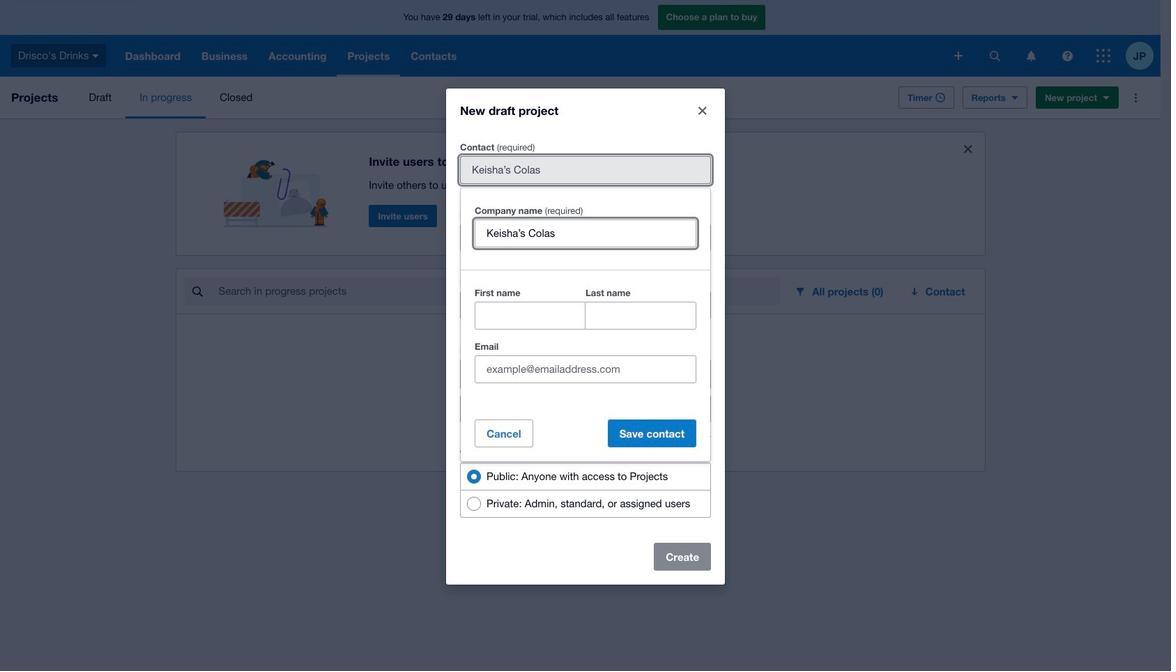 Task type: locate. For each thing, give the bounding box(es) containing it.
banner
[[0, 0, 1161, 77]]

svg image
[[1027, 51, 1036, 61], [1062, 51, 1073, 61], [92, 54, 99, 58]]

None text field
[[476, 220, 696, 246], [476, 302, 585, 329], [476, 220, 696, 246], [476, 302, 585, 329]]

svg image
[[1097, 49, 1111, 63], [990, 51, 1000, 61], [955, 52, 963, 60]]

dialog
[[446, 88, 725, 585]]

invite users to projects image
[[223, 144, 336, 227]]

group
[[461, 188, 711, 461], [475, 284, 697, 329], [460, 463, 711, 518]]

2 horizontal spatial svg image
[[1097, 49, 1111, 63]]

None field
[[461, 157, 711, 183], [461, 224, 711, 251], [461, 157, 711, 183], [461, 224, 711, 251]]

None text field
[[586, 302, 696, 329]]

Pick a date field
[[494, 292, 711, 318]]

2 horizontal spatial svg image
[[1062, 51, 1073, 61]]

1 horizontal spatial svg image
[[990, 51, 1000, 61]]

e.g. 10,000.00 field
[[461, 396, 711, 422]]



Task type: vqa. For each thing, say whether or not it's contained in the screenshot.
dialog
yes



Task type: describe. For each thing, give the bounding box(es) containing it.
1 horizontal spatial svg image
[[1027, 51, 1036, 61]]

0 horizontal spatial svg image
[[955, 52, 963, 60]]

0 horizontal spatial svg image
[[92, 54, 99, 58]]

Search in progress projects search field
[[217, 278, 780, 305]]

example@emailaddress.com email field
[[476, 356, 696, 382]]



